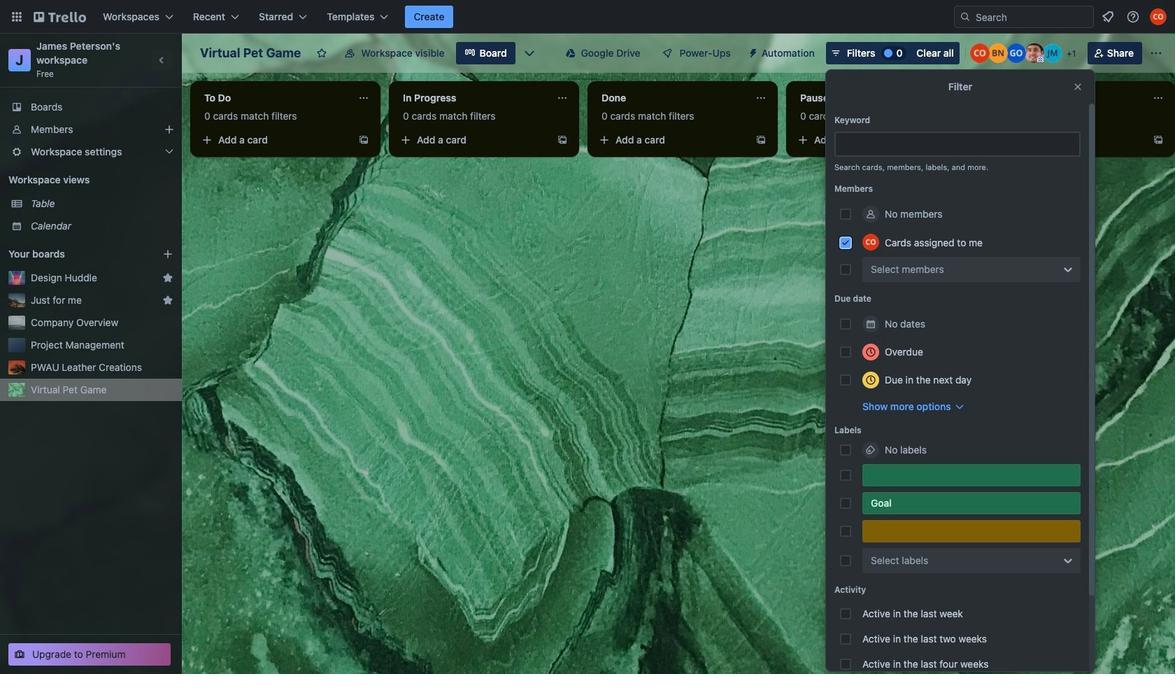 Task type: vqa. For each thing, say whether or not it's contained in the screenshot.
USER in the the Per user per month billed annually ($6 billed monthly)
no



Task type: locate. For each thing, give the bounding box(es) containing it.
0 horizontal spatial create from template… image
[[358, 134, 370, 146]]

0 vertical spatial christina overa (christinaovera) image
[[1151, 8, 1168, 25]]

jeremy miller (jeremymiller198) image
[[1043, 43, 1063, 63]]

0 horizontal spatial create from template… image
[[756, 134, 767, 146]]

create from template… image
[[756, 134, 767, 146], [955, 134, 966, 146]]

open information menu image
[[1127, 10, 1141, 24]]

0 vertical spatial starred icon image
[[162, 272, 174, 283]]

2 horizontal spatial create from template… image
[[1154, 134, 1165, 146]]

workspace navigation collapse icon image
[[153, 50, 172, 70]]

james peterson (jamespeterson93) image
[[1025, 43, 1045, 63]]

1 create from template… image from the left
[[756, 134, 767, 146]]

1 vertical spatial christina overa (christinaovera) image
[[863, 234, 880, 251]]

1 horizontal spatial create from template… image
[[955, 134, 966, 146]]

primary element
[[0, 0, 1176, 34]]

search image
[[960, 11, 972, 22]]

None text field
[[395, 87, 552, 109], [594, 87, 750, 109], [991, 87, 1148, 109], [395, 87, 552, 109], [594, 87, 750, 109], [991, 87, 1148, 109]]

1 horizontal spatial create from template… image
[[557, 134, 568, 146]]

christina overa (christinaovera) image
[[1151, 8, 1168, 25], [863, 234, 880, 251]]

add board image
[[162, 248, 174, 260]]

1 vertical spatial starred icon image
[[162, 295, 174, 306]]

star or unstar board image
[[317, 48, 328, 59]]

2 create from template… image from the left
[[557, 134, 568, 146]]

show menu image
[[1150, 46, 1164, 60]]

Board name text field
[[193, 42, 308, 64]]

create from template… image
[[358, 134, 370, 146], [557, 134, 568, 146], [1154, 134, 1165, 146]]

None text field
[[196, 87, 353, 109], [792, 87, 949, 109], [196, 87, 353, 109], [792, 87, 949, 109]]

0 horizontal spatial christina overa (christinaovera) image
[[863, 234, 880, 251]]

starred icon image
[[162, 272, 174, 283], [162, 295, 174, 306]]

this member is an admin of this board. image
[[1038, 57, 1044, 63]]

close popover image
[[1073, 81, 1084, 92]]

1 starred icon image from the top
[[162, 272, 174, 283]]

color: green, title: none element
[[863, 464, 1081, 486]]

1 horizontal spatial christina overa (christinaovera) image
[[1151, 8, 1168, 25]]

ben nelson (bennelson96) image
[[989, 43, 1008, 63]]

color: yellow, title: none element
[[863, 520, 1081, 542]]



Task type: describe. For each thing, give the bounding box(es) containing it.
0 notifications image
[[1100, 8, 1117, 25]]

google drive icon image
[[566, 48, 576, 58]]

Enter a keyword… text field
[[835, 132, 1081, 157]]

customize views image
[[523, 46, 537, 60]]

back to home image
[[34, 6, 86, 28]]

2 create from template… image from the left
[[955, 134, 966, 146]]

sm image
[[742, 42, 762, 62]]

christina overa (christinaovera) image
[[971, 43, 990, 63]]

Search field
[[972, 7, 1094, 27]]

2 starred icon image from the top
[[162, 295, 174, 306]]

1 create from template… image from the left
[[358, 134, 370, 146]]

color: green, title: "goal" element
[[863, 492, 1081, 514]]

your boards with 6 items element
[[8, 246, 141, 262]]

gary orlando (garyorlando) image
[[1007, 43, 1027, 63]]

3 create from template… image from the left
[[1154, 134, 1165, 146]]



